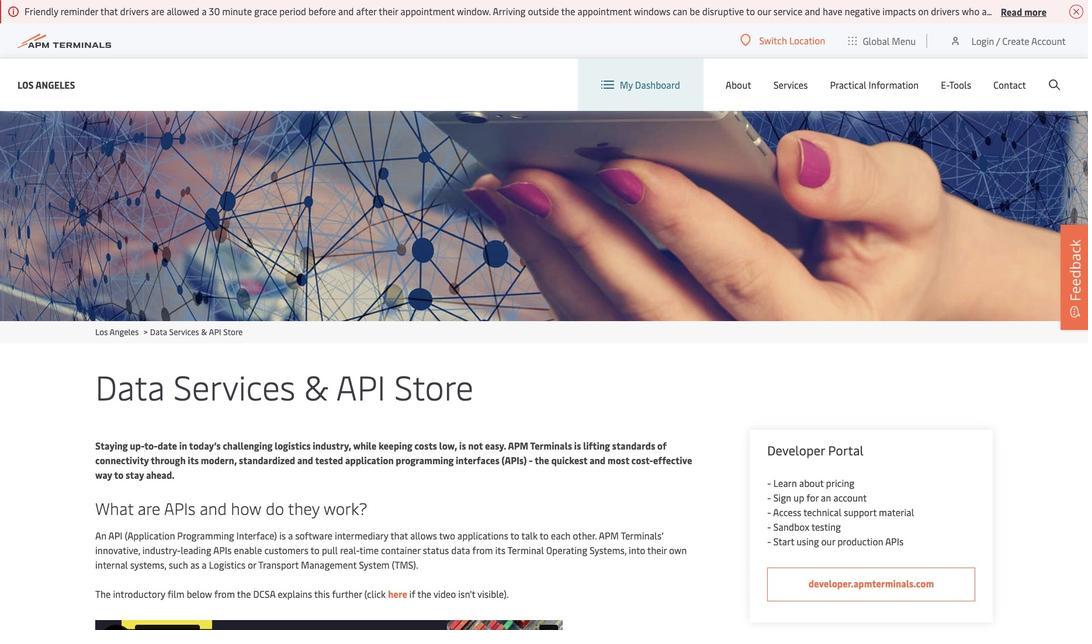 Task type: vqa. For each thing, say whether or not it's contained in the screenshot.
APIs in the An API (Application Programming Interface) is a software intermediary that allows two applications to talk to each other. APM Terminals' innovative, industry-leading APIs enable customers to pull real-time container status data from its Terminal Operating Systems, into their own internal systems, such as a Logistics or Transport Management System (TMS).
yes



Task type: describe. For each thing, give the bounding box(es) containing it.
support
[[844, 506, 877, 519]]

dashboard
[[635, 78, 680, 91]]

contact button
[[994, 58, 1026, 111]]

2 vertical spatial a
[[202, 559, 207, 572]]

developer.apmterminals.com link
[[767, 568, 975, 602]]

- left learn
[[767, 477, 771, 490]]

into
[[629, 544, 645, 557]]

an api (application programming interface) is a software intermediary that allows two applications to talk to each other. apm terminals' innovative, industry-leading apis enable customers to pull real-time container status data from its terminal operating systems, into their own internal systems, such as a logistics or transport management system (tms).
[[95, 530, 687, 572]]

api inside an api (application programming interface) is a software intermediary that allows two applications to talk to each other. apm terminals' innovative, industry-leading apis enable customers to pull real-time container status data from its terminal operating systems, into their own internal systems, such as a logistics or transport management system (tms).
[[108, 530, 122, 542]]

1 appointment from the left
[[401, 5, 455, 18]]

their inside an api (application programming interface) is a software intermediary that allows two applications to talk to each other. apm terminals' innovative, industry-leading apis enable customers to pull real-time container status data from its terminal operating systems, into their own internal systems, such as a logistics or transport management system (tms).
[[647, 544, 667, 557]]

and left after
[[338, 5, 354, 18]]

further
[[332, 588, 362, 601]]

to right the talk
[[540, 530, 549, 542]]

stay
[[126, 469, 144, 482]]

more
[[1025, 5, 1047, 18]]

e-
[[941, 78, 949, 91]]

status
[[423, 544, 449, 557]]

before
[[308, 5, 336, 18]]

who
[[962, 5, 980, 18]]

los angeles > data services & api store
[[95, 327, 243, 338]]

after
[[356, 5, 377, 18]]

close alert image
[[1070, 5, 1084, 19]]

friendly reminder that drivers are allowed a 30 minute grace period before and after their appointment window. arriving outside the appointment windows can be disruptive to our service and have negative impacts on drivers who arrive on time. drivers tha
[[25, 5, 1088, 18]]

arrive
[[982, 5, 1006, 18]]

to-
[[144, 440, 158, 452]]

the introductory film below from the dcsa explains this further (click here if the video isn't visible).
[[95, 588, 509, 601]]

interface)
[[236, 530, 277, 542]]

about button
[[726, 58, 751, 111]]

0 vertical spatial data
[[150, 327, 167, 338]]

friendly
[[25, 5, 58, 18]]

staying
[[95, 440, 128, 452]]

terminals'
[[621, 530, 663, 542]]

1 vertical spatial services
[[169, 327, 199, 338]]

logistics
[[275, 440, 311, 452]]

low,
[[439, 440, 457, 452]]

programming
[[177, 530, 234, 542]]

the inside staying up-to-date in today's challenging logistics industry, while keeping costs low, is not easy. apm terminals is lifting standards of connectivity through its modern, standardized and tested application programming interfaces (apis) - the quickest and most cost-effective way to stay ahead.
[[535, 454, 549, 467]]

internal
[[95, 559, 128, 572]]

developer portal
[[767, 442, 864, 459]]

can
[[673, 5, 688, 18]]

1 vertical spatial are
[[138, 497, 160, 520]]

software
[[295, 530, 333, 542]]

read more button
[[1001, 4, 1047, 19]]

grace
[[254, 5, 277, 18]]

material
[[879, 506, 914, 519]]

2 on from the left
[[1008, 5, 1019, 18]]

own
[[669, 544, 687, 557]]

an
[[821, 492, 831, 504]]

feedback button
[[1061, 225, 1088, 330]]

pricing
[[826, 477, 855, 490]]

account
[[1032, 34, 1066, 47]]

access
[[773, 506, 802, 519]]

2 horizontal spatial api
[[336, 364, 386, 410]]

my dashboard button
[[601, 58, 680, 111]]

time.
[[1021, 5, 1042, 18]]

here
[[388, 588, 407, 601]]

if
[[409, 588, 415, 601]]

drivers
[[1044, 5, 1074, 18]]

e-tools button
[[941, 58, 971, 111]]

terminal
[[508, 544, 544, 557]]

not
[[468, 440, 483, 452]]

other.
[[573, 530, 597, 542]]

- left start
[[767, 535, 771, 548]]

location
[[789, 34, 826, 47]]

apis for an api (application programming interface) is a software intermediary that allows two applications to talk to each other. apm terminals' innovative, industry-leading apis enable customers to pull real-time container status data from its terminal operating systems, into their own internal systems, such as a logistics or transport management system (tms).
[[213, 544, 232, 557]]

dcsa
[[253, 588, 275, 601]]

services button
[[774, 58, 808, 111]]

the right if
[[418, 588, 432, 601]]

2 horizontal spatial is
[[574, 440, 581, 452]]

standards
[[612, 440, 655, 452]]

its inside staying up-to-date in today's challenging logistics industry, while keeping costs low, is not easy. apm terminals is lifting standards of connectivity through its modern, standardized and tested application programming interfaces (apis) - the quickest and most cost-effective way to stay ahead.
[[188, 454, 199, 467]]

applications
[[458, 530, 508, 542]]

los angeles
[[18, 78, 75, 91]]

customers
[[264, 544, 309, 557]]

1 vertical spatial data
[[95, 364, 165, 410]]

testing
[[812, 521, 841, 534]]

our inside - learn about pricing - sign up for an account - access technical support material - sandbox testing - start using our production apis
[[821, 535, 835, 548]]

talk
[[522, 530, 538, 542]]

production
[[838, 535, 883, 548]]

as
[[190, 559, 200, 572]]

login / create account
[[972, 34, 1066, 47]]

1 horizontal spatial los angeles link
[[95, 327, 139, 338]]

- left 'access' in the bottom right of the page
[[767, 506, 771, 519]]

a for allowed
[[202, 5, 207, 18]]

what are apis and how do they work?
[[95, 497, 367, 520]]

isn't
[[458, 588, 475, 601]]

logistics
[[209, 559, 246, 572]]

most
[[608, 454, 629, 467]]

system
[[359, 559, 390, 572]]

los for los angeles > data services & api store
[[95, 327, 108, 338]]

to inside staying up-to-date in today's challenging logistics industry, while keeping costs low, is not easy. apm terminals is lifting standards of connectivity through its modern, standardized and tested application programming interfaces (apis) - the quickest and most cost-effective way to stay ahead.
[[114, 469, 124, 482]]

systems,
[[130, 559, 166, 572]]

- learn about pricing - sign up for an account - access technical support material - sandbox testing - start using our production apis
[[767, 477, 914, 548]]

angeles for los angeles > data services & api store
[[110, 327, 139, 338]]

(apis)
[[502, 454, 527, 467]]

and down logistics
[[297, 454, 313, 467]]

interfaces
[[456, 454, 500, 467]]

introductory
[[113, 588, 165, 601]]

up
[[794, 492, 804, 504]]

or
[[248, 559, 256, 572]]

disruptive
[[702, 5, 744, 18]]

impacts
[[883, 5, 916, 18]]

0 horizontal spatial their
[[379, 5, 398, 18]]

data services & api store
[[95, 364, 474, 410]]

2 vertical spatial services
[[173, 364, 296, 410]]

and up the programming
[[200, 497, 227, 520]]

challenging
[[223, 440, 273, 452]]

a for is
[[288, 530, 293, 542]]

start
[[774, 535, 794, 548]]

below
[[187, 588, 212, 601]]

0 horizontal spatial apis
[[164, 497, 196, 520]]

industry-
[[142, 544, 181, 557]]

arriving
[[493, 5, 526, 18]]

do
[[266, 497, 284, 520]]

- inside staying up-to-date in today's challenging logistics industry, while keeping costs low, is not easy. apm terminals is lifting standards of connectivity through its modern, standardized and tested application programming interfaces (apis) - the quickest and most cost-effective way to stay ahead.
[[529, 454, 533, 467]]

container
[[381, 544, 421, 557]]

about
[[799, 477, 824, 490]]



Task type: locate. For each thing, give the bounding box(es) containing it.
0 horizontal spatial is
[[279, 530, 286, 542]]

a left the 30
[[202, 5, 207, 18]]

0 vertical spatial store
[[223, 327, 243, 338]]

a right as
[[202, 559, 207, 572]]

staying up-to-date in today's challenging logistics industry, while keeping costs low, is not easy. apm terminals is lifting standards of connectivity through its modern, standardized and tested application programming interfaces (apis) - the quickest and most cost-effective way to stay ahead.
[[95, 440, 692, 482]]

a up customers
[[288, 530, 293, 542]]

its inside an api (application programming interface) is a software intermediary that allows two applications to talk to each other. apm terminals' innovative, industry-leading apis enable customers to pull real-time container status data from its terminal operating systems, into their own internal systems, such as a logistics or transport management system (tms).
[[495, 544, 506, 557]]

1 horizontal spatial our
[[821, 535, 835, 548]]

apm inside staying up-to-date in today's challenging logistics industry, while keeping costs low, is not easy. apm terminals is lifting standards of connectivity through its modern, standardized and tested application programming interfaces (apis) - the quickest and most cost-effective way to stay ahead.
[[508, 440, 528, 452]]

on
[[918, 5, 929, 18], [1008, 5, 1019, 18]]

to right disruptive
[[746, 5, 755, 18]]

outside
[[528, 5, 559, 18]]

visible).
[[478, 588, 509, 601]]

0 vertical spatial services
[[774, 78, 808, 91]]

0 horizontal spatial api
[[108, 530, 122, 542]]

1 vertical spatial their
[[647, 544, 667, 557]]

0 horizontal spatial that
[[100, 5, 118, 18]]

technical
[[804, 506, 842, 519]]

apis inside an api (application programming interface) is a software intermediary that allows two applications to talk to each other. apm terminals' innovative, industry-leading apis enable customers to pull real-time container status data from its terminal operating systems, into their own internal systems, such as a logistics or transport management system (tms).
[[213, 544, 232, 557]]

1 horizontal spatial los
[[95, 327, 108, 338]]

1 drivers from the left
[[120, 5, 149, 18]]

global menu
[[863, 34, 916, 47]]

industry,
[[313, 440, 351, 452]]

drivers left who
[[931, 5, 960, 18]]

practical information
[[830, 78, 919, 91]]

from right below
[[214, 588, 235, 601]]

appointment left the windows
[[578, 5, 632, 18]]

apis down material
[[885, 535, 904, 548]]

way
[[95, 469, 112, 482]]

that up 'container'
[[391, 530, 408, 542]]

los for los angeles
[[18, 78, 34, 91]]

the right outside
[[561, 5, 575, 18]]

explains
[[278, 588, 312, 601]]

keeping
[[379, 440, 412, 452]]

its down 'today's'
[[188, 454, 199, 467]]

0 vertical spatial los angeles link
[[18, 77, 75, 92]]

quickest
[[551, 454, 588, 467]]

from inside an api (application programming interface) is a software intermediary that allows two applications to talk to each other. apm terminals' innovative, industry-leading apis enable customers to pull real-time container status data from its terminal operating systems, into their own internal systems, such as a logistics or transport management system (tms).
[[472, 544, 493, 557]]

1 vertical spatial our
[[821, 535, 835, 548]]

0 horizontal spatial los angeles link
[[18, 77, 75, 92]]

login
[[972, 34, 994, 47]]

tested
[[315, 454, 343, 467]]

0 vertical spatial api
[[209, 327, 221, 338]]

our
[[757, 5, 771, 18], [821, 535, 835, 548]]

0 vertical spatial los
[[18, 78, 34, 91]]

to down software
[[311, 544, 320, 557]]

1 vertical spatial its
[[495, 544, 506, 557]]

such
[[169, 559, 188, 572]]

the
[[561, 5, 575, 18], [535, 454, 549, 467], [237, 588, 251, 601], [418, 588, 432, 601]]

2 drivers from the left
[[931, 5, 960, 18]]

/
[[996, 34, 1000, 47]]

this
[[314, 588, 330, 601]]

is up customers
[[279, 530, 286, 542]]

1 horizontal spatial api
[[209, 327, 221, 338]]

is up quickest
[[574, 440, 581, 452]]

0 horizontal spatial our
[[757, 5, 771, 18]]

- right (apis)
[[529, 454, 533, 467]]

are left allowed
[[151, 5, 164, 18]]

0 vertical spatial their
[[379, 5, 398, 18]]

account
[[834, 492, 867, 504]]

their
[[379, 5, 398, 18], [647, 544, 667, 557]]

0 horizontal spatial los
[[18, 78, 34, 91]]

0 vertical spatial that
[[100, 5, 118, 18]]

from
[[472, 544, 493, 557], [214, 588, 235, 601]]

up-
[[130, 440, 144, 452]]

0 vertical spatial a
[[202, 5, 207, 18]]

1 vertical spatial that
[[391, 530, 408, 542]]

1 vertical spatial angeles
[[110, 327, 139, 338]]

sandbox
[[774, 521, 810, 534]]

2 horizontal spatial apis
[[885, 535, 904, 548]]

on right impacts
[[918, 5, 929, 18]]

2 appointment from the left
[[578, 5, 632, 18]]

my dashboard
[[620, 78, 680, 91]]

1 horizontal spatial apis
[[213, 544, 232, 557]]

apm inside an api (application programming interface) is a software intermediary that allows two applications to talk to each other. apm terminals' innovative, industry-leading apis enable customers to pull real-time container status data from its terminal operating systems, into their own internal systems, such as a logistics or transport management system (tms).
[[599, 530, 619, 542]]

switch
[[759, 34, 787, 47]]

sign
[[774, 492, 791, 504]]

for
[[807, 492, 819, 504]]

0 vertical spatial are
[[151, 5, 164, 18]]

work?
[[324, 497, 367, 520]]

developer.apmterminals.com
[[809, 577, 934, 590]]

contact
[[994, 78, 1026, 91]]

have
[[823, 5, 843, 18]]

and left have
[[805, 5, 821, 18]]

are up '(application'
[[138, 497, 160, 520]]

apis for - learn about pricing - sign up for an account - access technical support material - sandbox testing - start using our production apis
[[885, 535, 904, 548]]

0 vertical spatial its
[[188, 454, 199, 467]]

and down 'lifting'
[[590, 454, 606, 467]]

0 vertical spatial &
[[201, 327, 207, 338]]

- left the sign
[[767, 492, 771, 504]]

its
[[188, 454, 199, 467], [495, 544, 506, 557]]

apis up logistics
[[213, 544, 232, 557]]

0 horizontal spatial drivers
[[120, 5, 149, 18]]

0 horizontal spatial on
[[918, 5, 929, 18]]

is left not
[[459, 440, 466, 452]]

their right after
[[379, 5, 398, 18]]

video
[[434, 588, 456, 601]]

1 horizontal spatial is
[[459, 440, 466, 452]]

effective
[[653, 454, 692, 467]]

global
[[863, 34, 890, 47]]

window.
[[457, 5, 491, 18]]

0 horizontal spatial from
[[214, 588, 235, 601]]

apm up (apis)
[[508, 440, 528, 452]]

are
[[151, 5, 164, 18], [138, 497, 160, 520]]

0 vertical spatial our
[[757, 5, 771, 18]]

1 horizontal spatial its
[[495, 544, 506, 557]]

today's
[[189, 440, 221, 452]]

in
[[179, 440, 187, 452]]

1 horizontal spatial on
[[1008, 5, 1019, 18]]

menu
[[892, 34, 916, 47]]

0 vertical spatial from
[[472, 544, 493, 557]]

1 vertical spatial from
[[214, 588, 235, 601]]

data right >
[[150, 327, 167, 338]]

1 vertical spatial store
[[394, 364, 474, 410]]

apm up systems,
[[599, 530, 619, 542]]

angeles for los angeles
[[35, 78, 75, 91]]

reminder
[[61, 5, 98, 18]]

negative
[[845, 5, 880, 18]]

service
[[774, 5, 803, 18]]

about
[[726, 78, 751, 91]]

easy.
[[485, 440, 506, 452]]

1 horizontal spatial drivers
[[931, 5, 960, 18]]

0 horizontal spatial store
[[223, 327, 243, 338]]

feedback
[[1065, 239, 1085, 301]]

0 horizontal spatial apm
[[508, 440, 528, 452]]

1 vertical spatial a
[[288, 530, 293, 542]]

1 on from the left
[[918, 5, 929, 18]]

each
[[551, 530, 571, 542]]

application
[[345, 454, 394, 467]]

that inside an api (application programming interface) is a software intermediary that allows two applications to talk to each other. apm terminals' innovative, industry-leading apis enable customers to pull real-time container status data from its terminal operating systems, into their own internal systems, such as a logistics or transport management system (tms).
[[391, 530, 408, 542]]

our left service
[[757, 5, 771, 18]]

>
[[144, 327, 148, 338]]

read more
[[1001, 5, 1047, 18]]

0 horizontal spatial its
[[188, 454, 199, 467]]

login / create account link
[[950, 23, 1066, 58]]

services
[[774, 78, 808, 91], [169, 327, 199, 338], [173, 364, 296, 410]]

2 vertical spatial api
[[108, 530, 122, 542]]

that right reminder
[[100, 5, 118, 18]]

1 vertical spatial los
[[95, 327, 108, 338]]

&
[[201, 327, 207, 338], [304, 364, 329, 410]]

standardized
[[239, 454, 295, 467]]

practical information button
[[830, 58, 919, 111]]

pull
[[322, 544, 338, 557]]

1 horizontal spatial their
[[647, 544, 667, 557]]

terminals
[[530, 440, 572, 452]]

1 horizontal spatial angeles
[[110, 327, 139, 338]]

1 horizontal spatial apm
[[599, 530, 619, 542]]

our down testing on the bottom
[[821, 535, 835, 548]]

is inside an api (application programming interface) is a software intermediary that allows two applications to talk to each other. apm terminals' innovative, industry-leading apis enable customers to pull real-time container status data from its terminal operating systems, into their own internal systems, such as a logistics or transport management system (tms).
[[279, 530, 286, 542]]

0 horizontal spatial &
[[201, 327, 207, 338]]

systems,
[[590, 544, 627, 557]]

1 vertical spatial api
[[336, 364, 386, 410]]

read
[[1001, 5, 1022, 18]]

apis inside - learn about pricing - sign up for an account - access technical support material - sandbox testing - start using our production apis
[[885, 535, 904, 548]]

0 vertical spatial apm
[[508, 440, 528, 452]]

1 vertical spatial &
[[304, 364, 329, 410]]

0 vertical spatial angeles
[[35, 78, 75, 91]]

1 horizontal spatial store
[[394, 364, 474, 410]]

drivers left allowed
[[120, 5, 149, 18]]

of
[[657, 440, 667, 452]]

- left 'sandbox' on the bottom right of page
[[767, 521, 771, 534]]

1 horizontal spatial from
[[472, 544, 493, 557]]

be
[[690, 5, 700, 18]]

on left time.
[[1008, 5, 1019, 18]]

real-
[[340, 544, 360, 557]]

its down applications
[[495, 544, 506, 557]]

appointment left window.
[[401, 5, 455, 18]]

(tms).
[[392, 559, 418, 572]]

0 horizontal spatial appointment
[[401, 5, 455, 18]]

enable
[[234, 544, 262, 557]]

to down connectivity
[[114, 469, 124, 482]]

1 vertical spatial los angeles link
[[95, 327, 139, 338]]

programming
[[396, 454, 454, 467]]

0 horizontal spatial angeles
[[35, 78, 75, 91]]

apm terminals api - data transfer image
[[0, 111, 1088, 321]]

los
[[18, 78, 34, 91], [95, 327, 108, 338]]

the down terminals
[[535, 454, 549, 467]]

data
[[451, 544, 470, 557]]

what
[[95, 497, 134, 520]]

1 horizontal spatial &
[[304, 364, 329, 410]]

information
[[869, 78, 919, 91]]

to left the talk
[[510, 530, 519, 542]]

apis up the programming
[[164, 497, 196, 520]]

cost-
[[632, 454, 653, 467]]

1 vertical spatial apm
[[599, 530, 619, 542]]

1 horizontal spatial that
[[391, 530, 408, 542]]

the left dcsa
[[237, 588, 251, 601]]

data down >
[[95, 364, 165, 410]]

transport
[[258, 559, 299, 572]]

1 horizontal spatial appointment
[[578, 5, 632, 18]]

their right into
[[647, 544, 667, 557]]

from down applications
[[472, 544, 493, 557]]

lifting
[[583, 440, 610, 452]]



